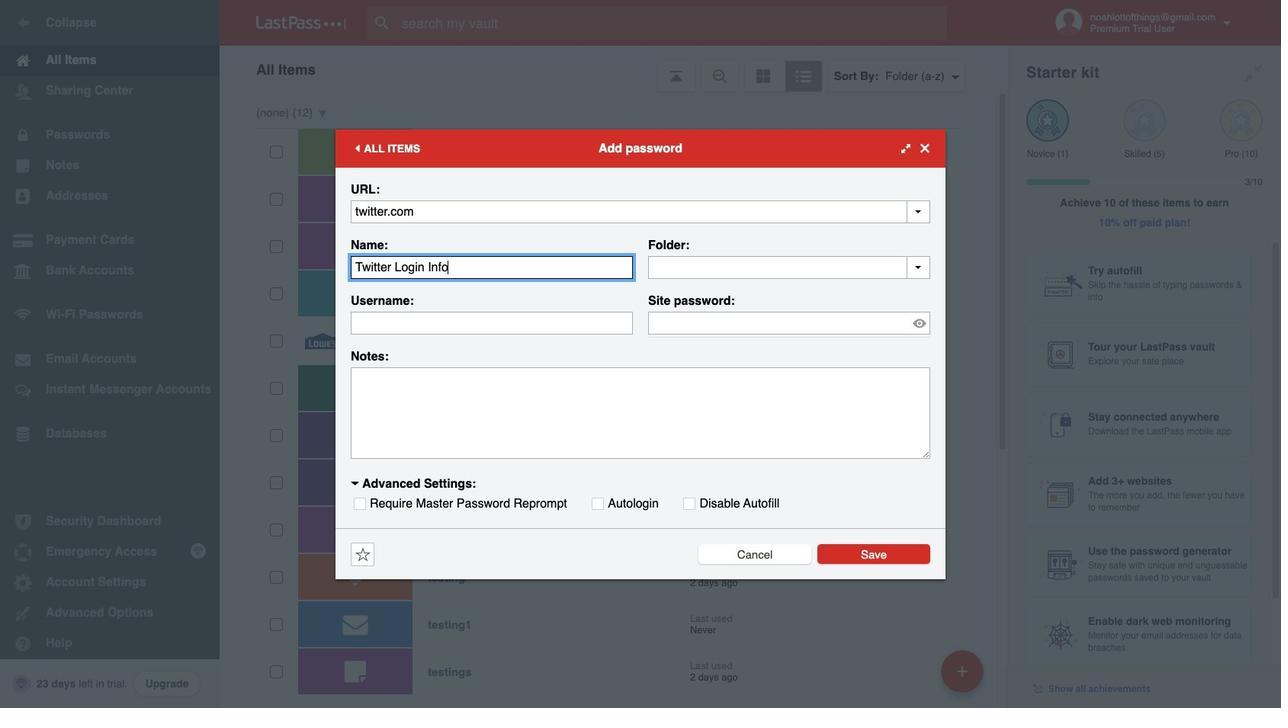 Task type: locate. For each thing, give the bounding box(es) containing it.
None text field
[[648, 256, 930, 279], [351, 312, 633, 334], [648, 256, 930, 279], [351, 312, 633, 334]]

vault options navigation
[[220, 46, 1008, 92]]

dialog
[[336, 129, 946, 579]]

main navigation navigation
[[0, 0, 220, 709]]

lastpass image
[[256, 16, 346, 30]]

new item navigation
[[936, 646, 993, 709]]

None text field
[[351, 200, 930, 223], [351, 256, 633, 279], [351, 367, 930, 459], [351, 200, 930, 223], [351, 256, 633, 279], [351, 367, 930, 459]]

None password field
[[648, 312, 930, 334]]



Task type: describe. For each thing, give the bounding box(es) containing it.
Search search field
[[368, 6, 977, 40]]

new item image
[[957, 666, 968, 677]]

search my vault text field
[[368, 6, 977, 40]]



